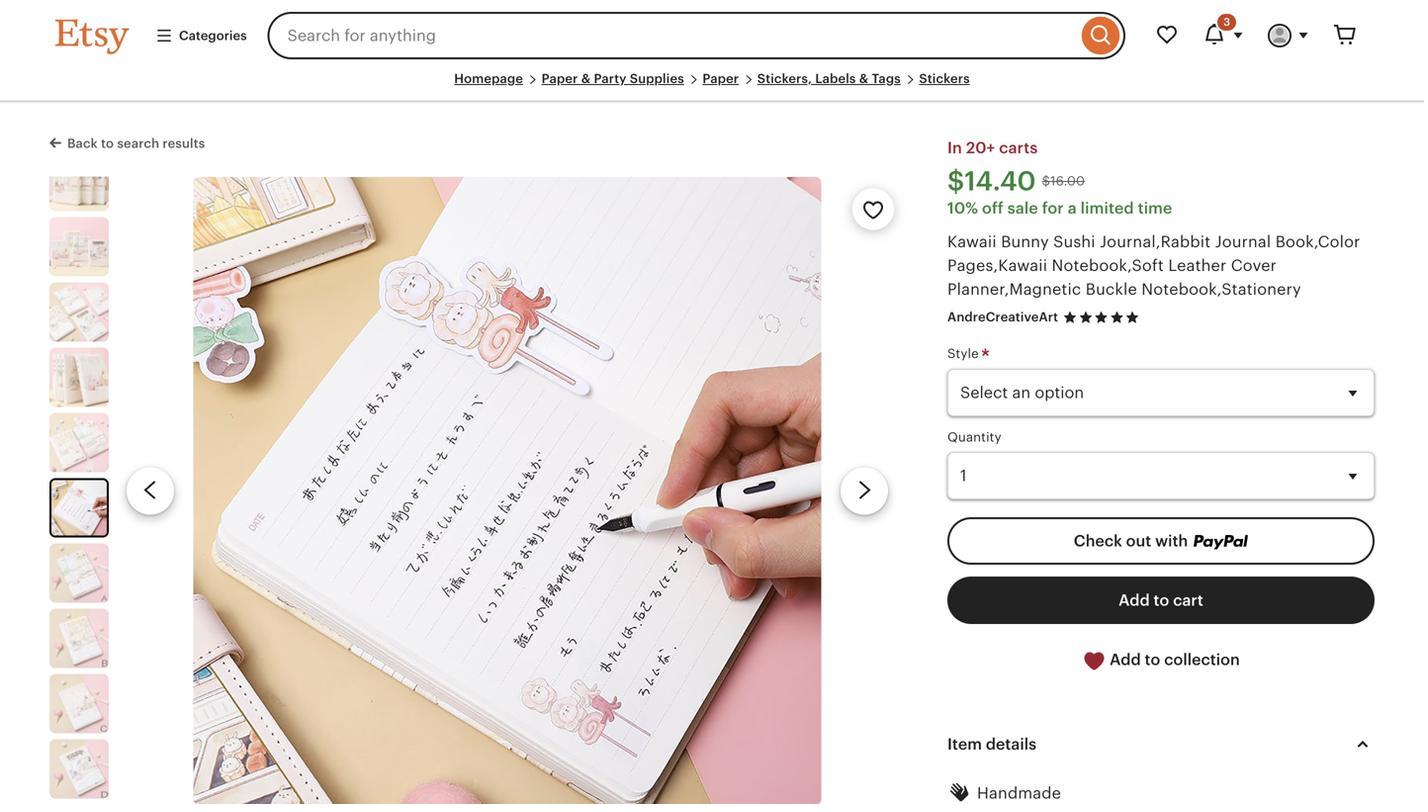 Task type: vqa. For each thing, say whether or not it's contained in the screenshot.
$14.40 $16.00
yes



Task type: describe. For each thing, give the bounding box(es) containing it.
add for add to collection
[[1110, 651, 1141, 669]]

$14.40 $16.00
[[948, 166, 1085, 196]]

stickers,
[[757, 71, 812, 86]]

collection
[[1164, 651, 1240, 669]]

notebook,soft
[[1052, 257, 1164, 275]]

journal,rabbit
[[1100, 233, 1211, 251]]

10%
[[948, 199, 978, 217]]

10% off sale for a limited time
[[948, 199, 1172, 217]]

item details
[[948, 735, 1037, 753]]

time
[[1138, 199, 1172, 217]]

kawaii
[[948, 233, 997, 251]]

paper link
[[703, 71, 739, 86]]

item
[[948, 735, 982, 753]]

sushi
[[1053, 233, 1096, 251]]

20+
[[966, 139, 995, 157]]

details
[[986, 735, 1037, 753]]

bunny
[[1001, 233, 1049, 251]]

andrecreativeart
[[948, 310, 1058, 325]]

1 & from the left
[[581, 71, 591, 86]]

handmade
[[977, 784, 1061, 802]]

with
[[1155, 532, 1188, 550]]

tags
[[872, 71, 901, 86]]

add for add to cart
[[1119, 591, 1150, 609]]

to for search
[[101, 136, 114, 151]]

kawaii bunny sushi journalrabbit journal bookcolor image 4 image
[[49, 348, 109, 407]]

off
[[982, 199, 1004, 217]]

homepage link
[[454, 71, 523, 86]]

3
[[1224, 16, 1230, 28]]

for
[[1042, 199, 1064, 217]]

to for cart
[[1154, 591, 1169, 609]]

item details button
[[930, 720, 1393, 768]]

leather
[[1168, 257, 1227, 275]]

add to cart button
[[948, 577, 1375, 624]]

add to collection button
[[948, 636, 1375, 685]]

style
[[948, 346, 982, 361]]

categories banner
[[20, 0, 1404, 71]]

limited
[[1081, 199, 1134, 217]]

search
[[117, 136, 159, 151]]

sale
[[1008, 199, 1038, 217]]

cover
[[1231, 257, 1277, 275]]

kawaii bunny sushi journalrabbit journal bookcolor image 5 image
[[49, 413, 109, 472]]

menu bar containing homepage
[[55, 71, 1369, 102]]

none search field inside categories banner
[[268, 12, 1126, 59]]

categories
[[179, 28, 247, 43]]

stickers
[[919, 71, 970, 86]]

to for collection
[[1145, 651, 1160, 669]]

quantity
[[948, 430, 1002, 444]]

2 & from the left
[[859, 71, 869, 86]]

kawaii bunny sushi journalrabbit journal bookcolor b image
[[49, 609, 109, 668]]



Task type: locate. For each thing, give the bounding box(es) containing it.
check
[[1074, 532, 1122, 550]]

2 vertical spatial to
[[1145, 651, 1160, 669]]

add
[[1119, 591, 1150, 609], [1110, 651, 1141, 669]]

notebook,stationery
[[1142, 281, 1301, 298]]

stickers, labels & tags link
[[757, 71, 901, 86]]

1 vertical spatial to
[[1154, 591, 1169, 609]]

paper right supplies
[[703, 71, 739, 86]]

check out with
[[1074, 532, 1192, 550]]

kawaii bunny sushi journalrabbit journal bookcolor a image
[[49, 544, 109, 603]]

kawaii bunny sushi journalrabbit journal bookcolor image 1 image
[[49, 152, 109, 211]]

kawaii bunny sushi journalrabbit journal bookcolor image 6 image
[[193, 177, 821, 804], [51, 480, 107, 536]]

cart
[[1173, 591, 1204, 609]]

kawaii bunny sushi journal,rabbit journal book,color pages,kawaii notebook,soft leather cover planner,magnetic buckle notebook,stationery
[[948, 233, 1360, 298]]

0 horizontal spatial paper
[[542, 71, 578, 86]]

paper & party supplies
[[542, 71, 684, 86]]

kawaii bunny sushi journalrabbit journal bookcolor c image
[[49, 674, 109, 734]]

stickers, labels & tags
[[757, 71, 901, 86]]

0 horizontal spatial kawaii bunny sushi journalrabbit journal bookcolor image 6 image
[[51, 480, 107, 536]]

add left cart
[[1119, 591, 1150, 609]]

menu bar
[[55, 71, 1369, 102]]

paper for paper & party supplies
[[542, 71, 578, 86]]

0 vertical spatial to
[[101, 136, 114, 151]]

add down add to cart button
[[1110, 651, 1141, 669]]

back to search results link
[[49, 132, 205, 153]]

paper
[[542, 71, 578, 86], [703, 71, 739, 86]]

carts
[[999, 139, 1038, 157]]

pages,kawaii
[[948, 257, 1048, 275]]

results
[[163, 136, 205, 151]]

2 paper from the left
[[703, 71, 739, 86]]

Search for anything text field
[[268, 12, 1077, 59]]

1 paper from the left
[[542, 71, 578, 86]]

1 vertical spatial add
[[1110, 651, 1141, 669]]

$16.00
[[1042, 174, 1085, 188]]

out
[[1126, 532, 1151, 550]]

journal
[[1215, 233, 1271, 251]]

paper for paper link
[[703, 71, 739, 86]]

add to collection
[[1106, 651, 1240, 669]]

paper & party supplies link
[[542, 71, 684, 86]]

in 20+ carts
[[948, 139, 1038, 157]]

supplies
[[630, 71, 684, 86]]

homepage
[[454, 71, 523, 86]]

add to cart
[[1119, 591, 1204, 609]]

to left cart
[[1154, 591, 1169, 609]]

1 horizontal spatial kawaii bunny sushi journalrabbit journal bookcolor image 6 image
[[193, 177, 821, 804]]

stickers link
[[919, 71, 970, 86]]

planner,magnetic
[[948, 281, 1081, 298]]

to
[[101, 136, 114, 151], [1154, 591, 1169, 609], [1145, 651, 1160, 669]]

labels
[[815, 71, 856, 86]]

paper left party on the top of the page
[[542, 71, 578, 86]]

0 vertical spatial add
[[1119, 591, 1150, 609]]

andrecreativeart link
[[948, 310, 1058, 325]]

None search field
[[268, 12, 1126, 59]]

0 horizontal spatial &
[[581, 71, 591, 86]]

buckle
[[1086, 281, 1137, 298]]

3 button
[[1191, 12, 1256, 59]]

in
[[948, 139, 962, 157]]

back to search results
[[67, 136, 205, 151]]

back
[[67, 136, 98, 151]]

party
[[594, 71, 627, 86]]

kawaii bunny sushi journalrabbit journal bookcolor image 2 image
[[49, 217, 109, 277]]

kawaii bunny sushi journalrabbit journal bookcolor image 3 image
[[49, 283, 109, 342]]

& left tags
[[859, 71, 869, 86]]

check out with button
[[948, 517, 1375, 565]]

a
[[1068, 199, 1077, 217]]

to left collection
[[1145, 651, 1160, 669]]

book,color
[[1276, 233, 1360, 251]]

&
[[581, 71, 591, 86], [859, 71, 869, 86]]

1 horizontal spatial &
[[859, 71, 869, 86]]

& left party on the top of the page
[[581, 71, 591, 86]]

categories button
[[140, 18, 262, 54]]

1 horizontal spatial paper
[[703, 71, 739, 86]]

to right the back
[[101, 136, 114, 151]]

$14.40
[[948, 166, 1036, 196]]

kawaii bunny sushi journalrabbit journal bookcolor d image
[[49, 739, 109, 799]]



